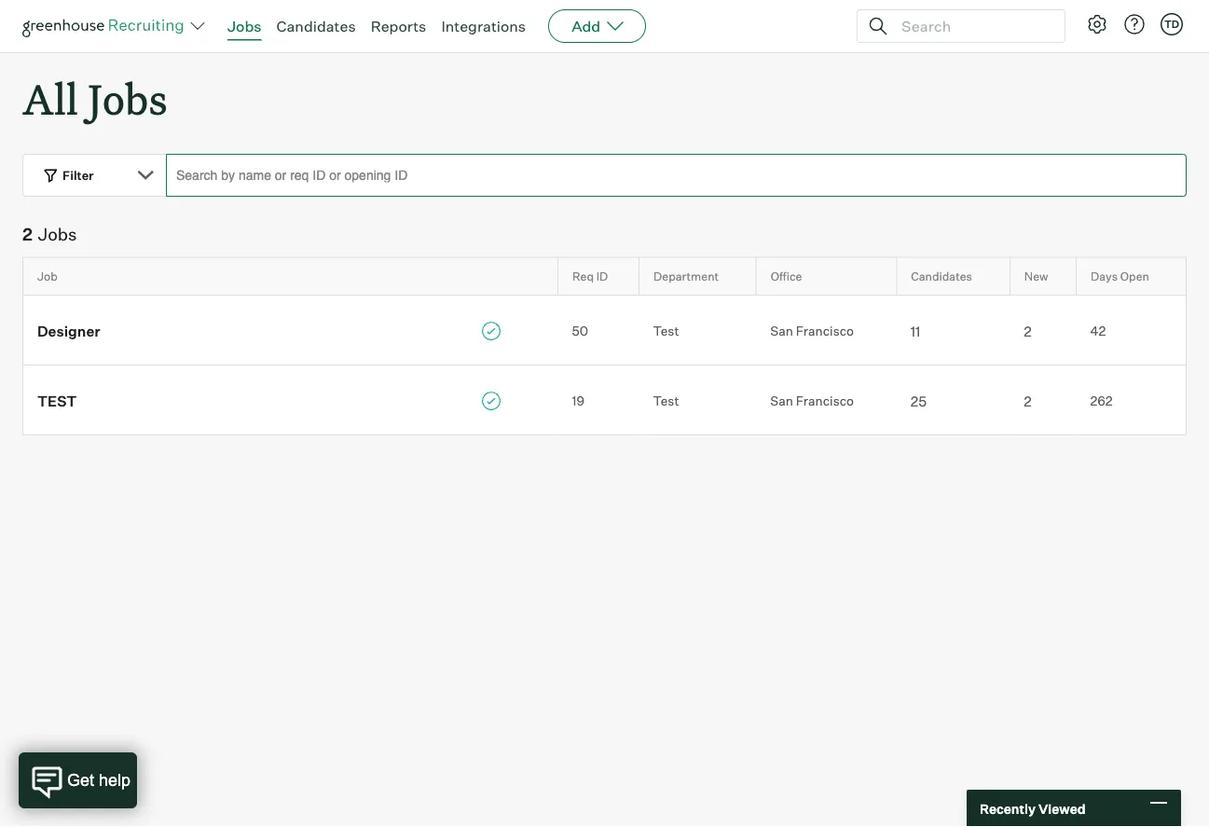 Task type: vqa. For each thing, say whether or not it's contained in the screenshot.
first THE "SEND SELF-SCHEDULE REQUEST" link from the top
no



Task type: locate. For each thing, give the bounding box(es) containing it.
candidates
[[277, 17, 356, 35], [911, 269, 973, 284]]

req
[[573, 269, 594, 284]]

1 vertical spatial san
[[770, 393, 793, 409]]

td
[[1165, 18, 1180, 30]]

Search text field
[[897, 13, 1048, 40]]

25
[[911, 392, 927, 409]]

test for test
[[653, 393, 679, 409]]

2 san from the top
[[770, 393, 793, 409]]

san
[[770, 323, 793, 339], [770, 393, 793, 409]]

jobs up job
[[38, 224, 77, 244]]

req id
[[573, 269, 608, 284]]

add button
[[548, 9, 646, 43]]

2 link left 262
[[1010, 390, 1077, 410]]

viewed
[[1039, 800, 1086, 817]]

0 vertical spatial francisco
[[796, 323, 854, 339]]

11 link
[[897, 320, 1010, 340]]

1 francisco from the top
[[796, 323, 854, 339]]

1 san from the top
[[770, 323, 793, 339]]

test
[[653, 323, 679, 339], [653, 393, 679, 409]]

1 horizontal spatial candidates
[[911, 269, 973, 284]]

jobs left the candidates link
[[228, 17, 262, 35]]

2 link
[[1010, 320, 1077, 340], [1010, 390, 1077, 410]]

2 vertical spatial jobs
[[38, 224, 77, 244]]

test right 19
[[653, 393, 679, 409]]

filter
[[62, 168, 94, 182]]

2
[[22, 224, 32, 244], [1024, 322, 1032, 339], [1024, 392, 1032, 409]]

0 vertical spatial san
[[770, 323, 793, 339]]

job
[[37, 269, 58, 284]]

candidates up 11 link on the right top of page
[[911, 269, 973, 284]]

1 vertical spatial 2
[[1024, 322, 1032, 339]]

jobs
[[228, 17, 262, 35], [88, 71, 167, 126], [38, 224, 77, 244]]

add
[[572, 17, 601, 35]]

reports
[[371, 17, 427, 35]]

0 vertical spatial 2 link
[[1010, 320, 1077, 340]]

0 horizontal spatial candidates
[[277, 17, 356, 35]]

days
[[1091, 269, 1118, 284]]

1 san francisco from the top
[[770, 323, 854, 339]]

greenhouse recruiting image
[[22, 15, 190, 37]]

2 vertical spatial 2
[[1024, 392, 1032, 409]]

1 test from the top
[[653, 323, 679, 339]]

1 horizontal spatial jobs
[[88, 71, 167, 126]]

francisco
[[796, 323, 854, 339], [796, 393, 854, 409]]

francisco for designer
[[796, 323, 854, 339]]

jobs down the greenhouse recruiting image
[[88, 71, 167, 126]]

department
[[654, 269, 719, 284]]

all jobs
[[22, 71, 167, 126]]

2 link for test
[[1010, 390, 1077, 410]]

0 vertical spatial jobs
[[228, 17, 262, 35]]

19
[[572, 393, 585, 409]]

2 link down new
[[1010, 320, 1077, 340]]

1 vertical spatial test
[[653, 393, 679, 409]]

1 vertical spatial francisco
[[796, 393, 854, 409]]

candidates right jobs link
[[277, 17, 356, 35]]

1 2 link from the top
[[1010, 320, 1077, 340]]

open
[[1121, 269, 1150, 284]]

2 jobs
[[22, 224, 77, 244]]

0 horizontal spatial jobs
[[38, 224, 77, 244]]

jobs for all jobs
[[88, 71, 167, 126]]

1 vertical spatial san francisco
[[770, 393, 854, 409]]

recently viewed
[[980, 800, 1086, 817]]

2 francisco from the top
[[796, 393, 854, 409]]

recently
[[980, 800, 1036, 817]]

all
[[22, 71, 78, 126]]

san francisco
[[770, 323, 854, 339], [770, 393, 854, 409]]

test down department
[[653, 323, 679, 339]]

1 vertical spatial 2 link
[[1010, 390, 1077, 410]]

office
[[771, 269, 802, 284]]

2 test from the top
[[653, 393, 679, 409]]

test link
[[23, 390, 558, 411]]

1 vertical spatial jobs
[[88, 71, 167, 126]]

designer
[[37, 322, 100, 340]]

0 vertical spatial test
[[653, 323, 679, 339]]

2 2 link from the top
[[1010, 390, 1077, 410]]

2 san francisco from the top
[[770, 393, 854, 409]]

id
[[597, 269, 608, 284]]

0 vertical spatial san francisco
[[770, 323, 854, 339]]



Task type: describe. For each thing, give the bounding box(es) containing it.
11
[[911, 322, 921, 339]]

jobs for 2 jobs
[[38, 224, 77, 244]]

designer link
[[23, 320, 558, 341]]

san for designer
[[770, 323, 793, 339]]

Search by name or req ID or opening ID text field
[[166, 154, 1187, 197]]

test for designer
[[653, 323, 679, 339]]

25 link
[[897, 390, 1010, 410]]

reports link
[[371, 17, 427, 35]]

integrations link
[[441, 17, 526, 35]]

configure image
[[1086, 13, 1109, 35]]

2 for test
[[1024, 392, 1032, 409]]

jobs link
[[228, 17, 262, 35]]

francisco for test
[[796, 393, 854, 409]]

integrations
[[441, 17, 526, 35]]

san francisco for designer
[[770, 323, 854, 339]]

2 horizontal spatial jobs
[[228, 17, 262, 35]]

0 vertical spatial 2
[[22, 224, 32, 244]]

new
[[1025, 269, 1049, 284]]

2 for designer
[[1024, 322, 1032, 339]]

san for test
[[770, 393, 793, 409]]

1 vertical spatial candidates
[[911, 269, 973, 284]]

50
[[572, 323, 588, 339]]

td button
[[1157, 9, 1187, 39]]

0 vertical spatial candidates
[[277, 17, 356, 35]]

42
[[1091, 323, 1106, 339]]

td button
[[1161, 13, 1183, 35]]

candidates link
[[277, 17, 356, 35]]

262
[[1091, 393, 1113, 409]]

test
[[37, 392, 77, 410]]

san francisco for test
[[770, 393, 854, 409]]

days open
[[1091, 269, 1150, 284]]

2 link for designer
[[1010, 320, 1077, 340]]



